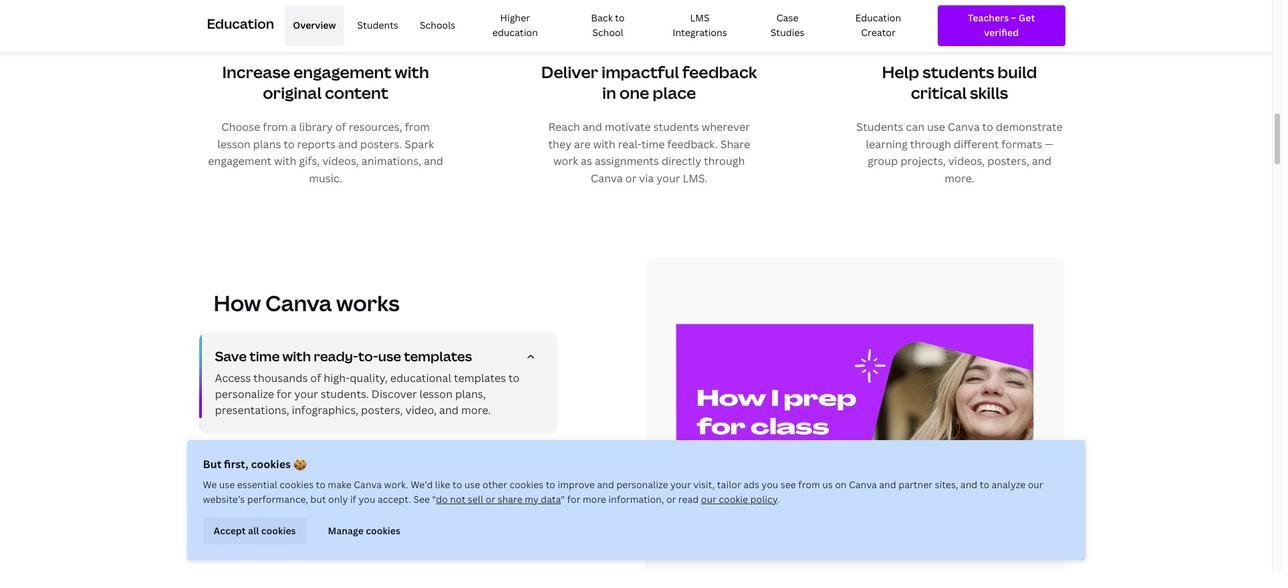 Task type: locate. For each thing, give the bounding box(es) containing it.
help students build critical skills
[[882, 61, 1037, 103]]

and inside access thousands of high-quality, educational templates to personalize for your students. discover lesson plans, presentations, infographics, posters, video, and more.
[[439, 403, 459, 418]]

they
[[548, 137, 572, 151]]

cookies
[[251, 457, 291, 472], [280, 479, 314, 491], [509, 479, 543, 491], [261, 525, 296, 537], [366, 525, 400, 537]]

videos, down different
[[948, 154, 985, 169]]

our
[[1028, 479, 1043, 491], [701, 493, 716, 506]]

original
[[263, 81, 322, 103]]

videos, inside students can use canva to demonstrate learning through different formats — group projects, videos, posters, and more.
[[948, 154, 985, 169]]

read
[[678, 493, 699, 506]]

to inside choose from a library of resources, from lesson plans to reports and posters. spark engagement with gifs, videos, animations, and music.
[[284, 137, 295, 151]]

1 horizontal spatial through
[[910, 137, 951, 151]]

my
[[525, 493, 539, 506]]

2 horizontal spatial or
[[666, 493, 676, 506]]

schools link
[[412, 5, 463, 46]]

1 horizontal spatial from
[[405, 120, 430, 134]]

thousands
[[253, 371, 308, 386]]

more. down different
[[945, 171, 974, 186]]

1 vertical spatial posters,
[[361, 403, 403, 418]]

videos, inside choose from a library of resources, from lesson plans to reports and posters. spark engagement with gifs, videos, animations, and music.
[[322, 154, 359, 169]]

through up projects,
[[910, 137, 951, 151]]

time up thousands
[[250, 348, 280, 366]]

deliver impactful feedback in one place
[[541, 61, 757, 103]]

engagement down plans
[[208, 154, 272, 169]]

you
[[762, 479, 778, 491], [359, 493, 375, 506]]

through down 'share'
[[704, 154, 745, 169]]

1 horizontal spatial more.
[[945, 171, 974, 186]]

from left a
[[263, 120, 288, 134]]

motivate
[[605, 120, 651, 134]]

2 videos, from the left
[[948, 154, 985, 169]]

templates inside access thousands of high-quality, educational templates to personalize for your students. discover lesson plans, presentations, infographics, posters, video, and more.
[[454, 371, 506, 386]]

to inside back to school
[[615, 11, 625, 24]]

your down directly
[[657, 171, 680, 186]]

works
[[336, 289, 400, 318]]

students inside reach and motivate students wherever they are with real-time feedback. share work as assignments directly through canva or via your lms.
[[653, 120, 699, 134]]

2 vertical spatial your
[[670, 479, 691, 491]]

through
[[910, 137, 951, 151], [704, 154, 745, 169]]

with down schools link
[[395, 61, 429, 83]]

and up are
[[583, 120, 602, 134]]

back to school link
[[567, 5, 649, 46]]

use up sell
[[464, 479, 480, 491]]

how
[[214, 289, 261, 318]]

0 vertical spatial your
[[657, 171, 680, 186]]

templates for use
[[404, 348, 472, 366]]

of
[[335, 120, 346, 134], [310, 371, 321, 386]]

0 horizontal spatial "
[[432, 493, 436, 506]]

our right analyze on the bottom of page
[[1028, 479, 1043, 491]]

1 horizontal spatial students
[[923, 61, 994, 83]]

improve
[[558, 479, 595, 491]]

1 videos, from the left
[[322, 154, 359, 169]]

0 vertical spatial posters,
[[988, 154, 1029, 169]]

1 horizontal spatial "
[[561, 493, 565, 506]]

students inside education element
[[357, 19, 398, 32]]

canva inside students can use canva to demonstrate learning through different formats — group projects, videos, posters, and more.
[[948, 120, 980, 134]]

1 vertical spatial more.
[[461, 403, 491, 418]]

impactful
[[602, 61, 679, 83]]

personalize
[[215, 387, 274, 402], [616, 479, 668, 491]]

education up creator
[[856, 11, 901, 24]]

with inside reach and motivate students wherever they are with real-time feedback. share work as assignments directly through canva or via your lms.
[[593, 137, 615, 151]]

and up do not sell or share my data " for more information, or read our cookie policy .
[[597, 479, 614, 491]]

0 vertical spatial personalize
[[215, 387, 274, 402]]

1 vertical spatial of
[[310, 371, 321, 386]]

students for students
[[357, 19, 398, 32]]

menu bar containing higher education
[[280, 5, 927, 46]]

work
[[553, 154, 578, 169]]

music.
[[309, 171, 342, 186]]

1 horizontal spatial of
[[335, 120, 346, 134]]

real-
[[618, 137, 641, 151]]

and right the sites, on the right bottom
[[960, 479, 978, 491]]

analyze
[[992, 479, 1026, 491]]

website's
[[203, 493, 245, 506]]

with
[[395, 61, 429, 83], [593, 137, 615, 151], [274, 154, 296, 169], [282, 348, 311, 366]]

for down thousands
[[277, 387, 292, 402]]

place
[[653, 81, 696, 103]]

gifs,
[[299, 154, 320, 169]]

" right see
[[432, 493, 436, 506]]

higher
[[500, 11, 530, 24]]

feedback
[[682, 61, 757, 83]]

we'd
[[411, 479, 433, 491]]

share
[[498, 493, 522, 506]]

menu bar
[[280, 5, 927, 46]]

increase engagement with original content
[[222, 61, 429, 103]]

do
[[436, 493, 448, 506]]

education up increase
[[207, 15, 274, 33]]

higher education
[[492, 11, 538, 39]]

cookies down the accept.
[[366, 525, 400, 537]]

0 horizontal spatial education
[[207, 15, 274, 33]]

use
[[927, 120, 945, 134], [378, 348, 401, 366], [219, 479, 235, 491], [464, 479, 480, 491]]

0 horizontal spatial our
[[701, 493, 716, 506]]

lesson
[[217, 137, 251, 151], [419, 387, 453, 402]]

0 horizontal spatial lesson
[[217, 137, 251, 151]]

engagement down engagement icon
[[293, 61, 391, 83]]

1 horizontal spatial posters,
[[988, 154, 1029, 169]]

more. down plans,
[[461, 403, 491, 418]]

videos, up "music."
[[322, 154, 359, 169]]

0 vertical spatial for
[[277, 387, 292, 402]]

1 vertical spatial personalize
[[616, 479, 668, 491]]

1 horizontal spatial students
[[857, 120, 903, 134]]

but
[[203, 457, 221, 472]]

1 horizontal spatial you
[[762, 479, 778, 491]]

0 vertical spatial engagement
[[293, 61, 391, 83]]

use right can
[[927, 120, 945, 134]]

use inside 'dropdown button'
[[378, 348, 401, 366]]

more. inside students can use canva to demonstrate learning through different formats — group projects, videos, posters, and more.
[[945, 171, 974, 186]]

education for education creator
[[856, 11, 901, 24]]

canva
[[948, 120, 980, 134], [591, 171, 623, 186], [265, 289, 332, 318], [354, 479, 382, 491], [849, 479, 877, 491]]

lesson inside choose from a library of resources, from lesson plans to reports and posters. spark engagement with gifs, videos, animations, and music.
[[217, 137, 251, 151]]

templates for educational
[[454, 371, 506, 386]]

quality,
[[350, 371, 388, 386]]

to inside students can use canva to demonstrate learning through different formats — group projects, videos, posters, and more.
[[982, 120, 993, 134]]

0 horizontal spatial videos,
[[322, 154, 359, 169]]

0 horizontal spatial students
[[653, 120, 699, 134]]

time down motivate
[[641, 137, 665, 151]]

1 horizontal spatial education
[[856, 11, 901, 24]]

2 horizontal spatial from
[[798, 479, 820, 491]]

can
[[906, 120, 925, 134]]

lesson up 'video,'
[[419, 387, 453, 402]]

1 vertical spatial templates
[[454, 371, 506, 386]]

1 horizontal spatial for
[[567, 493, 580, 506]]

0 horizontal spatial engagement
[[208, 154, 272, 169]]

via
[[639, 171, 654, 186]]

0 horizontal spatial through
[[704, 154, 745, 169]]

1 horizontal spatial time
[[641, 137, 665, 151]]

of left high-
[[310, 371, 321, 386]]

" inside we use essential cookies to make canva work. we'd like to use other cookies to improve and personalize your visit, tailor ads you see from us on canva and partner sites, and to analyze our website's performance, but only if you accept. see "
[[432, 493, 436, 506]]

case
[[777, 11, 798, 24]]

templates up plans,
[[454, 371, 506, 386]]

not
[[450, 493, 466, 506]]

canva down assignments
[[591, 171, 623, 186]]

only
[[328, 493, 348, 506]]

our cookie policy link
[[701, 493, 777, 506]]

from left the us
[[798, 479, 820, 491]]

1 vertical spatial our
[[701, 493, 716, 506]]

1 vertical spatial engagement
[[208, 154, 272, 169]]

0 vertical spatial more.
[[945, 171, 974, 186]]

0 vertical spatial students
[[357, 19, 398, 32]]

0 horizontal spatial more.
[[461, 403, 491, 418]]

" down improve
[[561, 493, 565, 506]]

our down visit,
[[701, 493, 716, 506]]

choose from a library of resources, from lesson plans to reports and posters. spark engagement with gifs, videos, animations, and music.
[[208, 120, 443, 186]]

cookies right all
[[261, 525, 296, 537]]

your up read
[[670, 479, 691, 491]]

0 vertical spatial our
[[1028, 479, 1043, 491]]

first,
[[224, 457, 248, 472]]

1 vertical spatial lesson
[[419, 387, 453, 402]]

you up policy
[[762, 479, 778, 491]]

or left read
[[666, 493, 676, 506]]

high-
[[324, 371, 350, 386]]

lesson inside access thousands of high-quality, educational templates to personalize for your students. discover lesson plans, presentations, infographics, posters, video, and more.
[[419, 387, 453, 402]]

1 vertical spatial time
[[250, 348, 280, 366]]

students can use canva to demonstrate learning through different formats — group projects, videos, posters, and more.
[[857, 120, 1063, 186]]

students.
[[321, 387, 369, 402]]

with inside choose from a library of resources, from lesson plans to reports and posters. spark engagement with gifs, videos, animations, and music.
[[274, 154, 296, 169]]

personalize inside we use essential cookies to make canva work. we'd like to use other cookies to improve and personalize your visit, tailor ads you see from us on canva and partner sites, and to analyze our website's performance, but only if you accept. see "
[[616, 479, 668, 491]]

share
[[720, 137, 750, 151]]

cookies down 🍪 at left
[[280, 479, 314, 491]]

0 horizontal spatial of
[[310, 371, 321, 386]]

1 vertical spatial students
[[857, 120, 903, 134]]

1 horizontal spatial videos,
[[948, 154, 985, 169]]

essential
[[237, 479, 277, 491]]

students up learning
[[857, 120, 903, 134]]

0 vertical spatial students
[[923, 61, 994, 83]]

you right if
[[359, 493, 375, 506]]

—
[[1045, 137, 1053, 151]]

manage cookies
[[328, 525, 400, 537]]

and down plans,
[[439, 403, 459, 418]]

0 horizontal spatial for
[[277, 387, 292, 402]]

students left schools
[[357, 19, 398, 32]]

education inside menu bar
[[856, 11, 901, 24]]

canva up different
[[948, 120, 980, 134]]

save time with ready-to-use templates button
[[215, 348, 546, 371]]

students inside students can use canva to demonstrate learning through different formats — group projects, videos, posters, and more.
[[857, 120, 903, 134]]

school
[[592, 26, 623, 39]]

with inside 'dropdown button'
[[282, 348, 311, 366]]

education creator link
[[830, 5, 927, 46]]

0 vertical spatial templates
[[404, 348, 472, 366]]

1 " from the left
[[432, 493, 436, 506]]

posters, down formats
[[988, 154, 1029, 169]]

with left gifs,
[[274, 154, 296, 169]]

templates inside 'dropdown button'
[[404, 348, 472, 366]]

1 horizontal spatial our
[[1028, 479, 1043, 491]]

students link
[[349, 5, 406, 46]]

your up infographics,
[[294, 387, 318, 402]]

do not sell or share my data " for more information, or read our cookie policy .
[[436, 493, 780, 506]]

0 vertical spatial through
[[910, 137, 951, 151]]

0 vertical spatial of
[[335, 120, 346, 134]]

1 horizontal spatial engagement
[[293, 61, 391, 83]]

personalize up presentations,
[[215, 387, 274, 402]]

0 horizontal spatial or
[[486, 493, 495, 506]]

and inside reach and motivate students wherever they are with real-time feedback. share work as assignments directly through canva or via your lms.
[[583, 120, 602, 134]]

engagement inside increase engagement with original content
[[293, 61, 391, 83]]

from inside we use essential cookies to make canva work. we'd like to use other cookies to improve and personalize your visit, tailor ads you see from us on canva and partner sites, and to analyze our website's performance, but only if you accept. see "
[[798, 479, 820, 491]]

other
[[482, 479, 507, 491]]

for down improve
[[567, 493, 580, 506]]

0 vertical spatial lesson
[[217, 137, 251, 151]]

educational
[[390, 371, 451, 386]]

1 horizontal spatial lesson
[[419, 387, 453, 402]]

save
[[215, 348, 247, 366]]

integrations
[[673, 26, 727, 39]]

0 horizontal spatial students
[[357, 19, 398, 32]]

lesson down choose
[[217, 137, 251, 151]]

0 horizontal spatial personalize
[[215, 387, 274, 402]]

personalize up information,
[[616, 479, 668, 491]]

or left via
[[625, 171, 637, 186]]

build
[[998, 61, 1037, 83]]

posters, down "discover"
[[361, 403, 403, 418]]

1 horizontal spatial or
[[625, 171, 637, 186]]

directly
[[662, 154, 701, 169]]

students up feedback.
[[653, 120, 699, 134]]

students down skills icon
[[923, 61, 994, 83]]

of right library
[[335, 120, 346, 134]]

choose
[[221, 120, 260, 134]]

1 horizontal spatial personalize
[[616, 479, 668, 491]]

1 vertical spatial for
[[567, 493, 580, 506]]

use up quality, at the bottom left of the page
[[378, 348, 401, 366]]

canva right how
[[265, 289, 332, 318]]

save time with ready-to-use templates
[[215, 348, 472, 366]]

0 horizontal spatial time
[[250, 348, 280, 366]]

from up spark
[[405, 120, 430, 134]]

templates up educational
[[404, 348, 472, 366]]

posters, inside students can use canva to demonstrate learning through different formats — group projects, videos, posters, and more.
[[988, 154, 1029, 169]]

of inside choose from a library of resources, from lesson plans to reports and posters. spark engagement with gifs, videos, animations, and music.
[[335, 120, 346, 134]]

1 vertical spatial your
[[294, 387, 318, 402]]

or
[[625, 171, 637, 186], [486, 493, 495, 506], [666, 493, 676, 506]]

engagement inside choose from a library of resources, from lesson plans to reports and posters. spark engagement with gifs, videos, animations, and music.
[[208, 154, 272, 169]]

and down —
[[1032, 154, 1052, 169]]

with up thousands
[[282, 348, 311, 366]]

or right sell
[[486, 493, 495, 506]]

0 horizontal spatial posters,
[[361, 403, 403, 418]]

menu bar inside education element
[[280, 5, 927, 46]]

1 vertical spatial through
[[704, 154, 745, 169]]

feedback icon image
[[607, 0, 692, 45]]

case studies link
[[751, 5, 824, 46]]

with right are
[[593, 137, 615, 151]]

accept all cookies button
[[203, 518, 307, 545]]

library
[[299, 120, 333, 134]]

0 vertical spatial time
[[641, 137, 665, 151]]

and
[[583, 120, 602, 134], [338, 137, 358, 151], [424, 154, 443, 169], [1032, 154, 1052, 169], [439, 403, 459, 418], [597, 479, 614, 491], [879, 479, 896, 491], [960, 479, 978, 491]]

personalize inside access thousands of high-quality, educational templates to personalize for your students. discover lesson plans, presentations, infographics, posters, video, and more.
[[215, 387, 274, 402]]

1 vertical spatial you
[[359, 493, 375, 506]]

1 vertical spatial students
[[653, 120, 699, 134]]

a
[[291, 120, 297, 134]]

cookie
[[719, 493, 748, 506]]



Task type: vqa. For each thing, say whether or not it's contained in the screenshot.
bottommost more.
yes



Task type: describe. For each thing, give the bounding box(es) containing it.
posters, inside access thousands of high-quality, educational templates to personalize for your students. discover lesson plans, presentations, infographics, posters, video, and more.
[[361, 403, 403, 418]]

and inside students can use canva to demonstrate learning through different formats — group projects, videos, posters, and more.
[[1032, 154, 1052, 169]]

resources,
[[349, 120, 402, 134]]

skills
[[970, 81, 1008, 103]]

overview link
[[285, 5, 344, 46]]

how canva works
[[214, 289, 400, 318]]

time inside reach and motivate students wherever they are with real-time feedback. share work as assignments directly through canva or via your lms.
[[641, 137, 665, 151]]

your inside reach and motivate students wherever they are with real-time feedback. share work as assignments directly through canva or via your lms.
[[657, 171, 680, 186]]

if
[[350, 493, 356, 506]]

accept.
[[378, 493, 411, 506]]

use inside students can use canva to demonstrate learning through different formats — group projects, videos, posters, and more.
[[927, 120, 945, 134]]

assignments
[[595, 154, 659, 169]]

projects,
[[901, 154, 946, 169]]

animations,
[[362, 154, 421, 169]]

sell
[[468, 493, 483, 506]]

we use essential cookies to make canva work. we'd like to use other cookies to improve and personalize your visit, tailor ads you see from us on canva and partner sites, and to analyze our website's performance, but only if you accept. see "
[[203, 479, 1043, 506]]

🍪
[[293, 457, 307, 472]]

engagement icon image
[[283, 0, 368, 45]]

accept all cookies
[[214, 525, 296, 537]]

our inside we use essential cookies to make canva work. we'd like to use other cookies to improve and personalize your visit, tailor ads you see from us on canva and partner sites, and to analyze our website's performance, but only if you accept. see "
[[1028, 479, 1043, 491]]

partner
[[899, 479, 933, 491]]

through inside reach and motivate students wherever they are with real-time feedback. share work as assignments directly through canva or via your lms.
[[704, 154, 745, 169]]

education element
[[207, 0, 1065, 51]]

all
[[248, 525, 259, 537]]

higher education link
[[469, 5, 562, 46]]

0 horizontal spatial from
[[263, 120, 288, 134]]

and down spark
[[424, 154, 443, 169]]

lms integrations
[[673, 11, 727, 39]]

like
[[435, 479, 450, 491]]

lms integrations link
[[654, 5, 746, 46]]

make
[[328, 479, 352, 491]]

back
[[591, 11, 613, 24]]

content
[[325, 81, 388, 103]]

feedback.
[[667, 137, 718, 151]]

manage cookies button
[[317, 518, 411, 545]]

your inside we use essential cookies to make canva work. we'd like to use other cookies to improve and personalize your visit, tailor ads you see from us on canva and partner sites, and to analyze our website's performance, but only if you accept. see "
[[670, 479, 691, 491]]

policy
[[750, 493, 777, 506]]

information,
[[608, 493, 664, 506]]

see
[[781, 479, 796, 491]]

increase
[[222, 61, 290, 83]]

0 horizontal spatial you
[[359, 493, 375, 506]]

and right reports
[[338, 137, 358, 151]]

back to school
[[591, 11, 625, 39]]

ads
[[743, 479, 759, 491]]

case studies
[[771, 11, 804, 39]]

access thousands of high-quality, educational templates to personalize for your students. discover lesson plans, presentations, infographics, posters, video, and more.
[[215, 371, 520, 418]]

see
[[413, 493, 430, 506]]

presentations,
[[215, 403, 289, 418]]

performance,
[[247, 493, 308, 506]]

time inside 'dropdown button'
[[250, 348, 280, 366]]

tailor
[[717, 479, 741, 491]]

reach
[[548, 120, 580, 134]]

schools
[[420, 19, 455, 32]]

in
[[602, 81, 616, 103]]

education for education
[[207, 15, 274, 33]]

or inside reach and motivate students wherever they are with real-time feedback. share work as assignments directly through canva or via your lms.
[[625, 171, 637, 186]]

manage
[[328, 525, 364, 537]]

and left the partner
[[879, 479, 896, 491]]

work.
[[384, 479, 408, 491]]

reports
[[297, 137, 336, 151]]

canva right on
[[849, 479, 877, 491]]

help
[[882, 61, 919, 83]]

canva inside reach and motivate students wherever they are with real-time feedback. share work as assignments directly through canva or via your lms.
[[591, 171, 623, 186]]

reach and motivate students wherever they are with real-time feedback. share work as assignments directly through canva or via your lms.
[[548, 120, 750, 186]]

education
[[492, 26, 538, 39]]

to-
[[358, 348, 378, 366]]

posters.
[[360, 137, 402, 151]]

demonstrate
[[996, 120, 1063, 134]]

access
[[215, 371, 251, 386]]

to inside access thousands of high-quality, educational templates to personalize for your students. discover lesson plans, presentations, infographics, posters, video, and more.
[[509, 371, 520, 386]]

students for students can use canva to demonstrate learning through different formats — group projects, videos, posters, and more.
[[857, 120, 903, 134]]

us
[[822, 479, 833, 491]]

cookies up my
[[509, 479, 543, 491]]

do not sell or share my data link
[[436, 493, 561, 506]]

learning
[[866, 137, 908, 151]]

.
[[777, 493, 780, 506]]

different
[[954, 137, 999, 151]]

more. inside access thousands of high-quality, educational templates to personalize for your students. discover lesson plans, presentations, infographics, posters, video, and more.
[[461, 403, 491, 418]]

through inside students can use canva to demonstrate learning through different formats — group projects, videos, posters, and more.
[[910, 137, 951, 151]]

more
[[583, 493, 606, 506]]

students inside "help students build critical skills"
[[923, 61, 994, 83]]

0 vertical spatial you
[[762, 479, 778, 491]]

of inside access thousands of high-quality, educational templates to personalize for your students. discover lesson plans, presentations, infographics, posters, video, and more.
[[310, 371, 321, 386]]

skills icon image
[[917, 0, 1002, 45]]

accept
[[214, 525, 246, 537]]

cookies up essential
[[251, 457, 291, 472]]

education creator
[[856, 11, 901, 39]]

canva up if
[[354, 479, 382, 491]]

with inside increase engagement with original content
[[395, 61, 429, 83]]

are
[[574, 137, 591, 151]]

plans,
[[455, 387, 486, 402]]

ready-
[[314, 348, 358, 366]]

studies
[[771, 26, 804, 39]]

teachers – get verified image
[[950, 11, 1053, 41]]

your inside access thousands of high-quality, educational templates to personalize for your students. discover lesson plans, presentations, infographics, posters, video, and more.
[[294, 387, 318, 402]]

2 " from the left
[[561, 493, 565, 506]]

wherever
[[702, 120, 750, 134]]

use up the website's
[[219, 479, 235, 491]]

lms
[[690, 11, 710, 24]]

spark
[[405, 137, 434, 151]]

group
[[868, 154, 898, 169]]

for inside access thousands of high-quality, educational templates to personalize for your students. discover lesson plans, presentations, infographics, posters, video, and more.
[[277, 387, 292, 402]]



